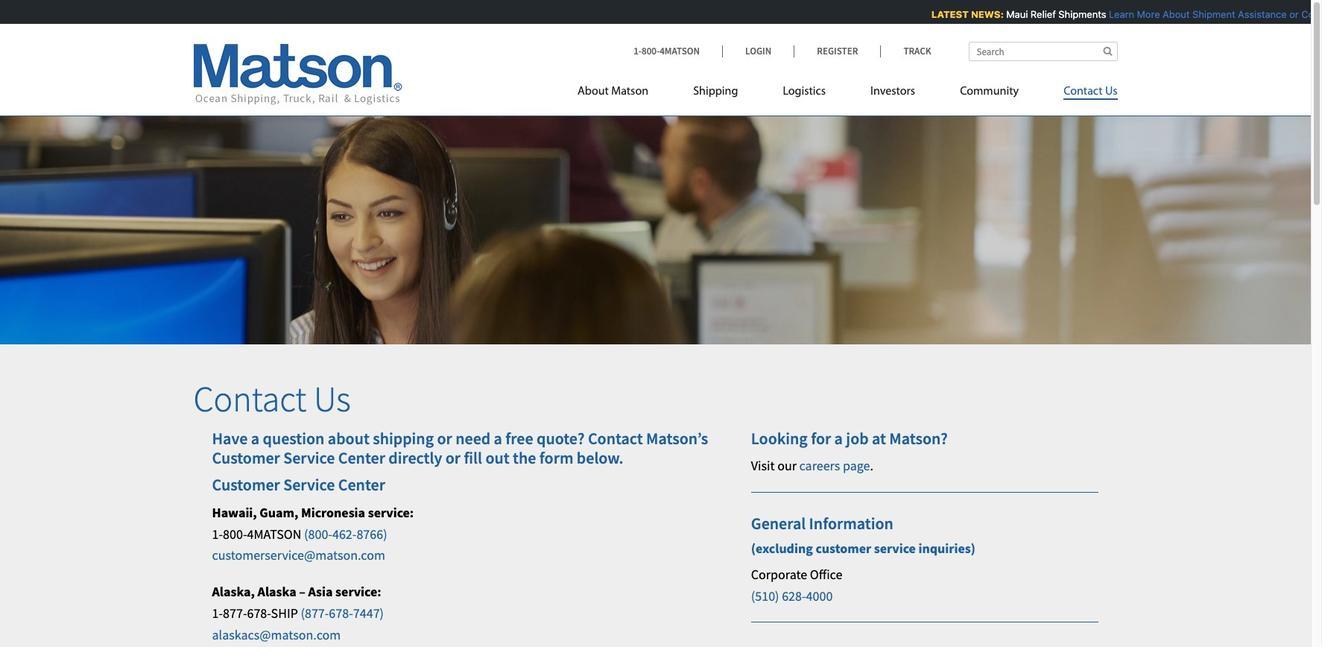 Task type: describe. For each thing, give the bounding box(es) containing it.
about matson
[[578, 86, 649, 98]]

1 678- from the left
[[247, 605, 271, 622]]

banner image
[[0, 92, 1312, 345]]

ship
[[271, 605, 298, 622]]

800- inside hawaii, guam, micronesia service: 1-800-4matson (800-462-8766) customerservice@matson.com
[[223, 525, 247, 543]]

contact us inside top menu navigation
[[1064, 86, 1118, 98]]

quote?
[[537, 428, 585, 449]]

visit our careers page .
[[751, 457, 874, 474]]

corporate
[[751, 566, 808, 583]]

(510)
[[751, 587, 780, 604]]

news:
[[969, 8, 1002, 20]]

matson
[[612, 86, 649, 98]]

out
[[486, 447, 510, 468]]

need
[[456, 428, 491, 449]]

fill
[[464, 447, 482, 468]]

learn more about shipment assistance or conta link
[[1107, 8, 1323, 20]]

1 vertical spatial contact us
[[193, 377, 351, 421]]

0 horizontal spatial contact
[[193, 377, 307, 421]]

about matson link
[[578, 78, 671, 109]]

contact inside have a question about shipping or need a free quote? contact matson's customer service center directly or fill out the form below. customer service center
[[588, 428, 643, 449]]

4matson inside hawaii, guam, micronesia service: 1-800-4matson (800-462-8766) customerservice@matson.com
[[247, 525, 302, 543]]

alaska
[[258, 583, 297, 600]]

about
[[328, 428, 370, 449]]

–
[[299, 583, 306, 600]]

1-800-4matson
[[634, 45, 700, 57]]

conta
[[1300, 8, 1323, 20]]

micronesia
[[301, 504, 365, 521]]

contact inside top menu navigation
[[1064, 86, 1103, 98]]

maui
[[1004, 8, 1026, 20]]

or left need
[[437, 428, 452, 449]]

1 a from the left
[[251, 428, 260, 449]]

matson?
[[890, 428, 948, 449]]

below.
[[577, 447, 624, 468]]

login link
[[723, 45, 794, 57]]

looking for a job at matson?
[[751, 428, 948, 449]]

(877-
[[301, 605, 329, 622]]

hawaii, guam, micronesia service: 1-800-4matson (800-462-8766) customerservice@matson.com
[[212, 504, 414, 564]]

0 horizontal spatial us
[[314, 377, 351, 421]]

8766)
[[357, 525, 387, 543]]

guam,
[[260, 504, 299, 521]]

1 horizontal spatial 4matson
[[660, 45, 700, 57]]

free
[[506, 428, 534, 449]]

shipping
[[694, 86, 739, 98]]

1- inside hawaii, guam, micronesia service: 1-800-4matson (800-462-8766) customerservice@matson.com
[[212, 525, 223, 543]]

directly
[[389, 447, 442, 468]]

careers
[[800, 457, 841, 474]]

have a question about shipping or need a free quote? contact matson's customer service center directly or fill out the form below. customer service center
[[212, 428, 709, 495]]

logistics
[[783, 86, 826, 98]]

page
[[843, 457, 871, 474]]

1 center from the top
[[338, 447, 385, 468]]

4000
[[806, 587, 833, 604]]

latest
[[929, 8, 967, 20]]

2 678- from the left
[[329, 605, 353, 622]]

0 vertical spatial 1-
[[634, 45, 642, 57]]

careers page link
[[800, 457, 871, 474]]

service: inside the alaska, alaska – asia service: 1-877-678-ship (877-678-7447) alaskacs@matson.com
[[336, 583, 382, 600]]

login
[[746, 45, 772, 57]]

3 a from the left
[[835, 428, 843, 449]]

.
[[871, 457, 874, 474]]

or left conta
[[1288, 8, 1297, 20]]

job
[[847, 428, 869, 449]]

about inside top menu navigation
[[578, 86, 609, 98]]

or left the fill
[[446, 447, 461, 468]]

hawaii,
[[212, 504, 257, 521]]

search image
[[1104, 46, 1113, 56]]

1-800-4matson link
[[634, 45, 723, 57]]

(877-678-7447) link
[[301, 605, 384, 622]]

investors link
[[849, 78, 938, 109]]

general information (excluding customer service inquiries)
[[751, 513, 976, 557]]

alaskacs@matson.com
[[212, 626, 341, 643]]

2 service from the top
[[283, 475, 335, 495]]



Task type: vqa. For each thing, say whether or not it's contained in the screenshot.
Banner image
yes



Task type: locate. For each thing, give the bounding box(es) containing it.
contact us down search image
[[1064, 86, 1118, 98]]

0 vertical spatial customer
[[212, 447, 280, 468]]

0 vertical spatial service
[[283, 447, 335, 468]]

None search field
[[969, 42, 1118, 61]]

1 horizontal spatial us
[[1106, 86, 1118, 98]]

1- inside the alaska, alaska – asia service: 1-877-678-ship (877-678-7447) alaskacs@matson.com
[[212, 605, 223, 622]]

1 vertical spatial customer
[[212, 475, 280, 495]]

for
[[811, 428, 832, 449]]

(800-
[[304, 525, 333, 543]]

0 horizontal spatial about
[[578, 86, 609, 98]]

0 vertical spatial 800-
[[642, 45, 660, 57]]

1 horizontal spatial a
[[494, 428, 503, 449]]

about left matson
[[578, 86, 609, 98]]

center left the directly
[[338, 447, 385, 468]]

at
[[872, 428, 887, 449]]

community link
[[938, 78, 1042, 109]]

800-
[[642, 45, 660, 57], [223, 525, 247, 543]]

track link
[[881, 45, 932, 57]]

4matson down guam,
[[247, 525, 302, 543]]

a left free
[[494, 428, 503, 449]]

2 a from the left
[[494, 428, 503, 449]]

or
[[1288, 8, 1297, 20], [437, 428, 452, 449], [446, 447, 461, 468]]

contact us link
[[1042, 78, 1118, 109]]

628-
[[782, 587, 807, 604]]

about right more
[[1161, 8, 1188, 20]]

0 horizontal spatial 800-
[[223, 525, 247, 543]]

corporate office (510) 628-4000
[[751, 566, 843, 604]]

about
[[1161, 8, 1188, 20], [578, 86, 609, 98]]

contact us
[[1064, 86, 1118, 98], [193, 377, 351, 421]]

contact up 'have'
[[193, 377, 307, 421]]

(510) 628-4000 link
[[751, 587, 833, 604]]

shipments
[[1057, 8, 1104, 20]]

Search search field
[[969, 42, 1118, 61]]

877-
[[223, 605, 247, 622]]

contact
[[1064, 86, 1103, 98], [193, 377, 307, 421], [588, 428, 643, 449]]

logistics link
[[761, 78, 849, 109]]

1 vertical spatial service
[[283, 475, 335, 495]]

shipping
[[373, 428, 434, 449]]

matson's
[[647, 428, 709, 449]]

4matson up shipping
[[660, 45, 700, 57]]

0 vertical spatial contact
[[1064, 86, 1103, 98]]

service: up 8766)
[[368, 504, 414, 521]]

our
[[778, 457, 797, 474]]

visit
[[751, 457, 775, 474]]

(800-462-8766) link
[[304, 525, 387, 543]]

0 horizontal spatial a
[[251, 428, 260, 449]]

more
[[1135, 8, 1158, 20]]

1 vertical spatial center
[[338, 475, 385, 495]]

relief
[[1029, 8, 1054, 20]]

form
[[540, 447, 574, 468]]

community
[[960, 86, 1019, 98]]

service
[[283, 447, 335, 468], [283, 475, 335, 495]]

1 horizontal spatial 800-
[[642, 45, 660, 57]]

the
[[513, 447, 536, 468]]

1-
[[634, 45, 642, 57], [212, 525, 223, 543], [212, 605, 223, 622]]

1 horizontal spatial 678-
[[329, 605, 353, 622]]

4matson
[[660, 45, 700, 57], [247, 525, 302, 543]]

1 vertical spatial us
[[314, 377, 351, 421]]

1 vertical spatial 1-
[[212, 525, 223, 543]]

general
[[751, 513, 806, 534]]

assistance
[[1236, 8, 1285, 20]]

customerservice@matson.com
[[212, 547, 385, 564]]

contact down search search box
[[1064, 86, 1103, 98]]

shipping link
[[671, 78, 761, 109]]

2 horizontal spatial a
[[835, 428, 843, 449]]

2 center from the top
[[338, 475, 385, 495]]

800- up matson
[[642, 45, 660, 57]]

us down search image
[[1106, 86, 1118, 98]]

a right 'have'
[[251, 428, 260, 449]]

alaskacs@matson.com link
[[212, 626, 341, 643]]

1 horizontal spatial contact us
[[1064, 86, 1118, 98]]

1 vertical spatial service:
[[336, 583, 382, 600]]

2 horizontal spatial contact
[[1064, 86, 1103, 98]]

alaska,
[[212, 583, 255, 600]]

center
[[338, 447, 385, 468], [338, 475, 385, 495]]

service
[[874, 540, 916, 557]]

learn
[[1107, 8, 1132, 20]]

2 vertical spatial contact
[[588, 428, 643, 449]]

0 vertical spatial center
[[338, 447, 385, 468]]

track
[[904, 45, 932, 57]]

2 customer from the top
[[212, 475, 280, 495]]

customerservice@matson.com link
[[212, 547, 385, 564]]

0 horizontal spatial 678-
[[247, 605, 271, 622]]

1 vertical spatial about
[[578, 86, 609, 98]]

center up micronesia
[[338, 475, 385, 495]]

2 vertical spatial 1-
[[212, 605, 223, 622]]

0 vertical spatial about
[[1161, 8, 1188, 20]]

a
[[251, 428, 260, 449], [494, 428, 503, 449], [835, 428, 843, 449]]

alaska, alaska – asia service: 1-877-678-ship (877-678-7447) alaskacs@matson.com
[[212, 583, 384, 643]]

0 horizontal spatial contact us
[[193, 377, 351, 421]]

7447)
[[353, 605, 384, 622]]

0 vertical spatial us
[[1106, 86, 1118, 98]]

us up about
[[314, 377, 351, 421]]

contact us up "question"
[[193, 377, 351, 421]]

asia
[[308, 583, 333, 600]]

investors
[[871, 86, 916, 98]]

a right for
[[835, 428, 843, 449]]

have
[[212, 428, 248, 449]]

0 vertical spatial 4matson
[[660, 45, 700, 57]]

service:
[[368, 504, 414, 521], [336, 583, 382, 600]]

register
[[817, 45, 859, 57]]

678-
[[247, 605, 271, 622], [329, 605, 353, 622]]

1 customer from the top
[[212, 447, 280, 468]]

shipment
[[1191, 8, 1233, 20]]

678- down the asia
[[329, 605, 353, 622]]

customer
[[212, 447, 280, 468], [212, 475, 280, 495]]

678- up the alaskacs@matson.com link
[[247, 605, 271, 622]]

customer
[[816, 540, 872, 557]]

1- up matson
[[634, 45, 642, 57]]

looking
[[751, 428, 808, 449]]

800- down hawaii,
[[223, 525, 247, 543]]

contact right quote?
[[588, 428, 643, 449]]

question
[[263, 428, 325, 449]]

1 vertical spatial 4matson
[[247, 525, 302, 543]]

1 service from the top
[[283, 447, 335, 468]]

information
[[809, 513, 894, 534]]

1- down hawaii,
[[212, 525, 223, 543]]

0 vertical spatial contact us
[[1064, 86, 1118, 98]]

us
[[1106, 86, 1118, 98], [314, 377, 351, 421]]

1 vertical spatial 800-
[[223, 525, 247, 543]]

462-
[[333, 525, 357, 543]]

1- down alaska, at bottom
[[212, 605, 223, 622]]

(excluding
[[751, 540, 813, 557]]

register link
[[794, 45, 881, 57]]

service: up 7447)
[[336, 583, 382, 600]]

blue matson logo with ocean, shipping, truck, rail and logistics written beneath it. image
[[193, 44, 402, 105]]

inquiries)
[[919, 540, 976, 557]]

office
[[810, 566, 843, 583]]

1 horizontal spatial contact
[[588, 428, 643, 449]]

us inside top menu navigation
[[1106, 86, 1118, 98]]

0 horizontal spatial 4matson
[[247, 525, 302, 543]]

1 horizontal spatial about
[[1161, 8, 1188, 20]]

service: inside hawaii, guam, micronesia service: 1-800-4matson (800-462-8766) customerservice@matson.com
[[368, 504, 414, 521]]

1 vertical spatial contact
[[193, 377, 307, 421]]

0 vertical spatial service:
[[368, 504, 414, 521]]

top menu navigation
[[578, 78, 1118, 109]]

latest news: maui relief shipments learn more about shipment assistance or conta
[[929, 8, 1323, 20]]



